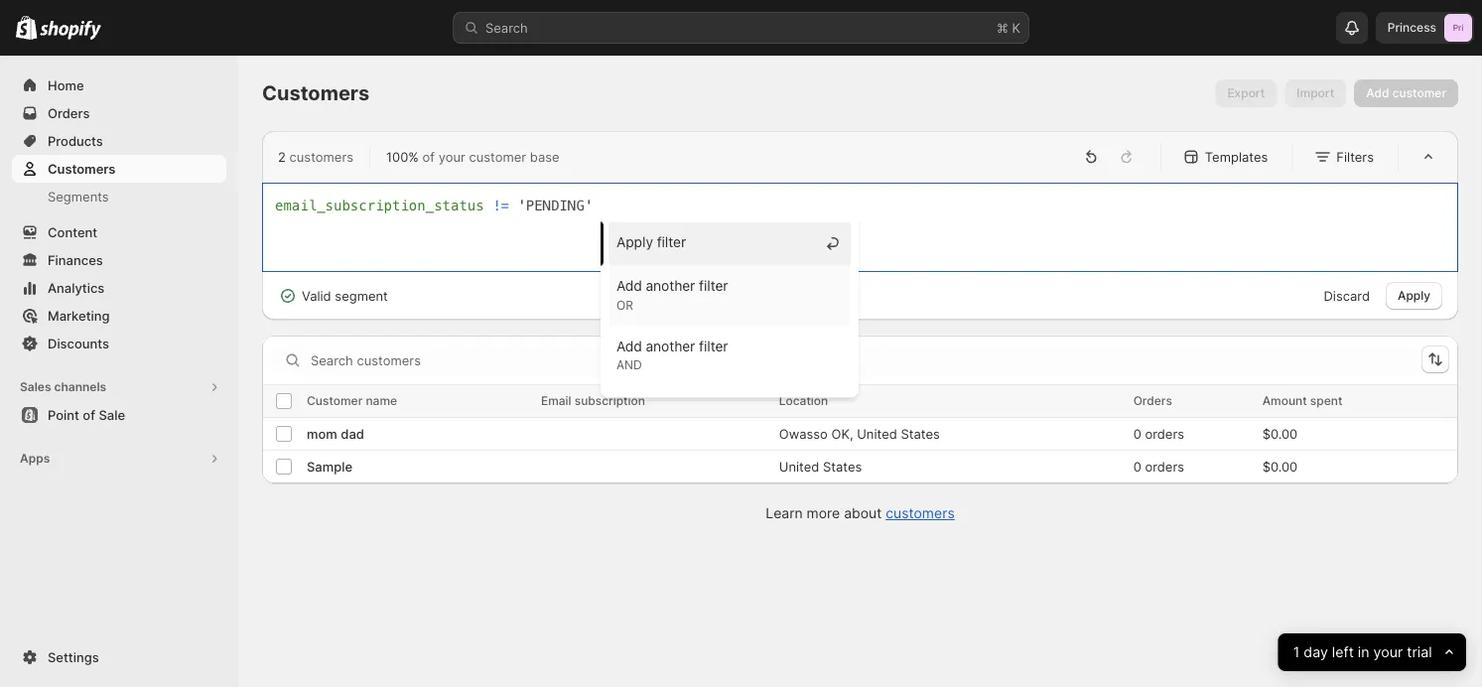 Task type: vqa. For each thing, say whether or not it's contained in the screenshot.
' PENDING '
yes



Task type: locate. For each thing, give the bounding box(es) containing it.
1 vertical spatial filter
[[699, 278, 729, 294]]

united right the ok,
[[857, 426, 898, 441]]

about
[[844, 505, 882, 522]]

valid segment
[[302, 288, 388, 303]]

point of sale
[[48, 407, 125, 423]]

filter inside add another filter and
[[699, 338, 729, 354]]

0 horizontal spatial '
[[518, 198, 526, 214]]

1 vertical spatial orders
[[1134, 394, 1173, 408]]

1 day left in your trial button
[[1279, 634, 1467, 671]]

0 horizontal spatial your
[[439, 149, 466, 164]]

customers
[[262, 81, 370, 105], [48, 161, 116, 176]]

add up or
[[617, 278, 642, 294]]

customers up 2 customers
[[262, 81, 370, 105]]

add up and
[[617, 338, 642, 354]]

email
[[541, 394, 572, 408]]

$0.00
[[1263, 426, 1298, 441], [1263, 459, 1298, 474]]

export button
[[1216, 79, 1277, 107]]

customers right 2
[[290, 149, 354, 164]]

point of sale link
[[12, 401, 226, 429]]

1 horizontal spatial your
[[1374, 644, 1404, 661]]

customer left base
[[469, 149, 527, 164]]

1 vertical spatial another
[[646, 338, 696, 354]]

name
[[366, 394, 397, 408]]

learn more about customers
[[766, 505, 955, 522]]

0 vertical spatial orders
[[1145, 426, 1185, 441]]

customers
[[290, 149, 354, 164], [886, 505, 955, 522]]

1 0 orders from the top
[[1134, 426, 1185, 441]]

add inside add another filter or
[[617, 278, 642, 294]]

1 vertical spatial 0
[[1134, 459, 1142, 474]]

apply up or
[[617, 234, 653, 250]]

location
[[779, 394, 828, 408]]

filter down apply filter option
[[699, 278, 729, 294]]

filter up add another filter or
[[657, 234, 686, 250]]

0 vertical spatial your
[[439, 149, 466, 164]]

united
[[857, 426, 898, 441], [779, 459, 820, 474]]

0 horizontal spatial orders
[[48, 105, 90, 121]]

0 vertical spatial customers
[[262, 81, 370, 105]]

customers link
[[886, 505, 955, 522]]

To create a segment, choose a template or apply a filter. text field
[[275, 196, 1446, 259]]

0 vertical spatial apply
[[617, 234, 653, 250]]

customers right about
[[886, 505, 955, 522]]

2 vertical spatial filter
[[699, 338, 729, 354]]

of for your
[[423, 149, 435, 164]]

1 vertical spatial of
[[83, 407, 95, 423]]

2 orders from the top
[[1145, 459, 1185, 474]]

0 horizontal spatial customer
[[469, 149, 527, 164]]

add inside add another filter and
[[617, 338, 642, 354]]

apply button
[[1386, 282, 1443, 310]]

of left 'sale'
[[83, 407, 95, 423]]

0 for owasso ok, united states
[[1134, 426, 1142, 441]]

filters
[[1337, 149, 1374, 164]]

1 horizontal spatial of
[[423, 149, 435, 164]]

1 vertical spatial customers
[[48, 161, 116, 176]]

united down 'owasso'
[[779, 459, 820, 474]]

orders for united states
[[1145, 459, 1185, 474]]

add another filter or
[[617, 278, 729, 312]]

$0.00 for united states
[[1263, 459, 1298, 474]]

1 another from the top
[[646, 278, 696, 294]]

2 another from the top
[[646, 338, 696, 354]]

states right the ok,
[[901, 426, 940, 441]]

0
[[1134, 426, 1142, 441], [1134, 459, 1142, 474]]

apply right the discard on the top right of the page
[[1398, 288, 1431, 303]]

0 vertical spatial of
[[423, 149, 435, 164]]

another inside add another filter or
[[646, 278, 696, 294]]

100% of your customer base
[[386, 149, 560, 164]]

filter down add another filter option
[[699, 338, 729, 354]]

0 vertical spatial add
[[1367, 86, 1390, 100]]

settings
[[48, 649, 99, 665]]

1 horizontal spatial customers
[[886, 505, 955, 522]]

customer inside button
[[1393, 86, 1447, 100]]

customer name
[[307, 394, 397, 408]]

your right the in
[[1374, 644, 1404, 661]]

apply for apply
[[1398, 288, 1431, 303]]

1 vertical spatial 0 orders
[[1134, 459, 1185, 474]]

0 horizontal spatial of
[[83, 407, 95, 423]]

1 vertical spatial your
[[1374, 644, 1404, 661]]

mom dad link
[[307, 424, 364, 444]]

filter
[[657, 234, 686, 250], [699, 278, 729, 294], [699, 338, 729, 354]]

1 horizontal spatial customers
[[262, 81, 370, 105]]

ok,
[[832, 426, 854, 441]]

0 vertical spatial 0 orders
[[1134, 426, 1185, 441]]

add customer button
[[1355, 79, 1459, 107]]

0 horizontal spatial customers
[[48, 161, 116, 176]]

filter inside add another filter or
[[699, 278, 729, 294]]

0 vertical spatial $0.00
[[1263, 426, 1298, 441]]

2 vertical spatial add
[[617, 338, 642, 354]]

customer
[[1393, 86, 1447, 100], [469, 149, 527, 164]]

'
[[518, 198, 526, 214], [585, 198, 593, 214]]

your inside dropdown button
[[1374, 644, 1404, 661]]

your right 100%
[[439, 149, 466, 164]]

0 vertical spatial 0
[[1134, 426, 1142, 441]]

2 0 orders from the top
[[1134, 459, 1185, 474]]

0 vertical spatial customer
[[1393, 86, 1447, 100]]

add for add another filter or
[[617, 278, 642, 294]]

orders
[[48, 105, 90, 121], [1134, 394, 1173, 408]]

apply inside option
[[617, 234, 653, 250]]

apply
[[617, 234, 653, 250], [1398, 288, 1431, 303]]

0 horizontal spatial apply
[[617, 234, 653, 250]]

of right 100%
[[423, 149, 435, 164]]

1 vertical spatial apply
[[1398, 288, 1431, 303]]

k
[[1012, 20, 1021, 35]]

base
[[530, 149, 560, 164]]

more
[[807, 505, 840, 522]]

filter for add another filter and
[[699, 338, 729, 354]]

shopify image
[[40, 20, 102, 40]]

add right import
[[1367, 86, 1390, 100]]

1 vertical spatial $0.00
[[1263, 459, 1298, 474]]

states
[[901, 426, 940, 441], [823, 459, 862, 474]]

1 vertical spatial orders
[[1145, 459, 1185, 474]]

amount
[[1263, 394, 1308, 408]]

orders
[[1145, 426, 1185, 441], [1145, 459, 1185, 474]]

0 vertical spatial states
[[901, 426, 940, 441]]

0 horizontal spatial states
[[823, 459, 862, 474]]

settings link
[[12, 644, 226, 671]]

add inside button
[[1367, 86, 1390, 100]]

customer down princess
[[1393, 86, 1447, 100]]

2 $0.00 from the top
[[1263, 459, 1298, 474]]

0 horizontal spatial customers
[[290, 149, 354, 164]]

your
[[439, 149, 466, 164], [1374, 644, 1404, 661]]

finances
[[48, 252, 103, 268]]

apply inside button
[[1398, 288, 1431, 303]]

apply for apply filter
[[617, 234, 653, 250]]

1 orders from the top
[[1145, 426, 1185, 441]]

1 horizontal spatial apply
[[1398, 288, 1431, 303]]

of for sale
[[83, 407, 95, 423]]

another down add another filter or
[[646, 338, 696, 354]]

1 vertical spatial add
[[617, 278, 642, 294]]

1 horizontal spatial orders
[[1134, 394, 1173, 408]]

1 0 from the top
[[1134, 426, 1142, 441]]

another down apply filter
[[646, 278, 696, 294]]

mom dad
[[307, 426, 364, 441]]

redo image
[[1117, 147, 1137, 167]]

of inside button
[[83, 407, 95, 423]]

1 $0.00 from the top
[[1263, 426, 1298, 441]]

0 vertical spatial another
[[646, 278, 696, 294]]

1 horizontal spatial customer
[[1393, 86, 1447, 100]]

2 ' from the left
[[585, 198, 593, 214]]

filters button
[[1309, 143, 1382, 171]]

search
[[486, 20, 528, 35]]

segments
[[48, 189, 109, 204]]

2 0 from the top
[[1134, 459, 1142, 474]]

0 orders
[[1134, 426, 1185, 441], [1134, 459, 1185, 474]]

pending
[[526, 198, 585, 214]]

owasso ok, united states
[[779, 426, 940, 441]]

of
[[423, 149, 435, 164], [83, 407, 95, 423]]

customers up "segments"
[[48, 161, 116, 176]]

point
[[48, 407, 79, 423]]

1 horizontal spatial states
[[901, 426, 940, 441]]

another inside add another filter and
[[646, 338, 696, 354]]

subscription
[[575, 394, 645, 408]]

1 horizontal spatial '
[[585, 198, 593, 214]]

1 ' from the left
[[518, 198, 526, 214]]

1 horizontal spatial united
[[857, 426, 898, 441]]

0 vertical spatial orders
[[48, 105, 90, 121]]

1 vertical spatial united
[[779, 459, 820, 474]]

states down the ok,
[[823, 459, 862, 474]]



Task type: describe. For each thing, give the bounding box(es) containing it.
products link
[[12, 127, 226, 155]]

valid
[[302, 288, 331, 303]]

learn
[[766, 505, 803, 522]]

discounts link
[[12, 330, 226, 358]]

finances link
[[12, 246, 226, 274]]

0 horizontal spatial united
[[779, 459, 820, 474]]

templates button
[[1178, 143, 1276, 171]]

sample
[[307, 459, 353, 474]]

orders link
[[12, 99, 226, 127]]

products
[[48, 133, 103, 148]]

orders for owasso ok, united states
[[1145, 426, 1185, 441]]

marketing link
[[12, 302, 226, 330]]

content link
[[12, 218, 226, 246]]

' pending '
[[518, 198, 593, 214]]

1 vertical spatial customers
[[886, 505, 955, 522]]

sales channels
[[20, 380, 106, 394]]

0 for united states
[[1134, 459, 1142, 474]]

0 vertical spatial united
[[857, 426, 898, 441]]

100%
[[386, 149, 419, 164]]

dad
[[341, 426, 364, 441]]

discard
[[1324, 288, 1370, 303]]

segments link
[[12, 183, 226, 211]]

customers inside customers link
[[48, 161, 116, 176]]

1 day left in your trial
[[1294, 644, 1433, 661]]

united states
[[779, 459, 862, 474]]

analytics
[[48, 280, 105, 295]]

0 orders for united states
[[1134, 459, 1185, 474]]

in
[[1359, 644, 1370, 661]]

0 orders for owasso ok, united states
[[1134, 426, 1185, 441]]

day
[[1304, 644, 1329, 661]]

email_subscription_status
[[275, 198, 484, 214]]

apps
[[20, 451, 50, 466]]

princess
[[1388, 20, 1437, 35]]

amount spent
[[1263, 394, 1343, 408]]

add for add another filter and
[[617, 338, 642, 354]]

shopify image
[[16, 15, 37, 39]]

princess image
[[1445, 14, 1473, 42]]

add customer
[[1367, 86, 1447, 100]]

valid segment alert
[[262, 272, 404, 320]]

⌘
[[997, 20, 1009, 35]]

1 vertical spatial customer
[[469, 149, 527, 164]]

marketing
[[48, 308, 110, 323]]

analytics link
[[12, 274, 226, 302]]

mom
[[307, 426, 337, 441]]

left
[[1333, 644, 1355, 661]]

apply filter option
[[601, 218, 859, 266]]

apply filter
[[617, 234, 686, 250]]

another for add another filter and
[[646, 338, 696, 354]]

import
[[1297, 86, 1335, 100]]

Editor field
[[275, 196, 1446, 398]]

1
[[1294, 644, 1300, 661]]

or
[[617, 298, 634, 312]]

sales channels button
[[12, 373, 226, 401]]

import button
[[1285, 79, 1347, 107]]

spent
[[1311, 394, 1343, 408]]

customers link
[[12, 155, 226, 183]]

!=
[[493, 198, 509, 214]]

discounts
[[48, 336, 109, 351]]

channels
[[54, 380, 106, 394]]

2 customers
[[278, 149, 354, 164]]

1 vertical spatial states
[[823, 459, 862, 474]]

email subscription
[[541, 394, 645, 408]]

add another filter option
[[601, 262, 859, 326]]

content
[[48, 224, 97, 240]]

sales
[[20, 380, 51, 394]]

0 vertical spatial customers
[[290, 149, 354, 164]]

and
[[617, 358, 642, 372]]

segment
[[335, 288, 388, 303]]

sample link
[[307, 457, 353, 477]]

another for add another filter or
[[646, 278, 696, 294]]

filter for add another filter or
[[699, 278, 729, 294]]

owasso
[[779, 426, 828, 441]]

export
[[1228, 86, 1266, 100]]

add another filter and
[[617, 338, 729, 372]]

add for add customer
[[1367, 86, 1390, 100]]

home
[[48, 77, 84, 93]]

⌘ k
[[997, 20, 1021, 35]]

$0.00 for owasso ok, united states
[[1263, 426, 1298, 441]]

home link
[[12, 72, 226, 99]]

customer
[[307, 394, 363, 408]]

point of sale button
[[0, 401, 238, 429]]

0 vertical spatial filter
[[657, 234, 686, 250]]

sale
[[99, 407, 125, 423]]

discard button
[[1312, 282, 1382, 310]]

templates
[[1205, 149, 1269, 164]]

2
[[278, 149, 286, 164]]

apps button
[[12, 445, 226, 473]]

Search customers text field
[[311, 345, 1414, 376]]

trial
[[1408, 644, 1433, 661]]



